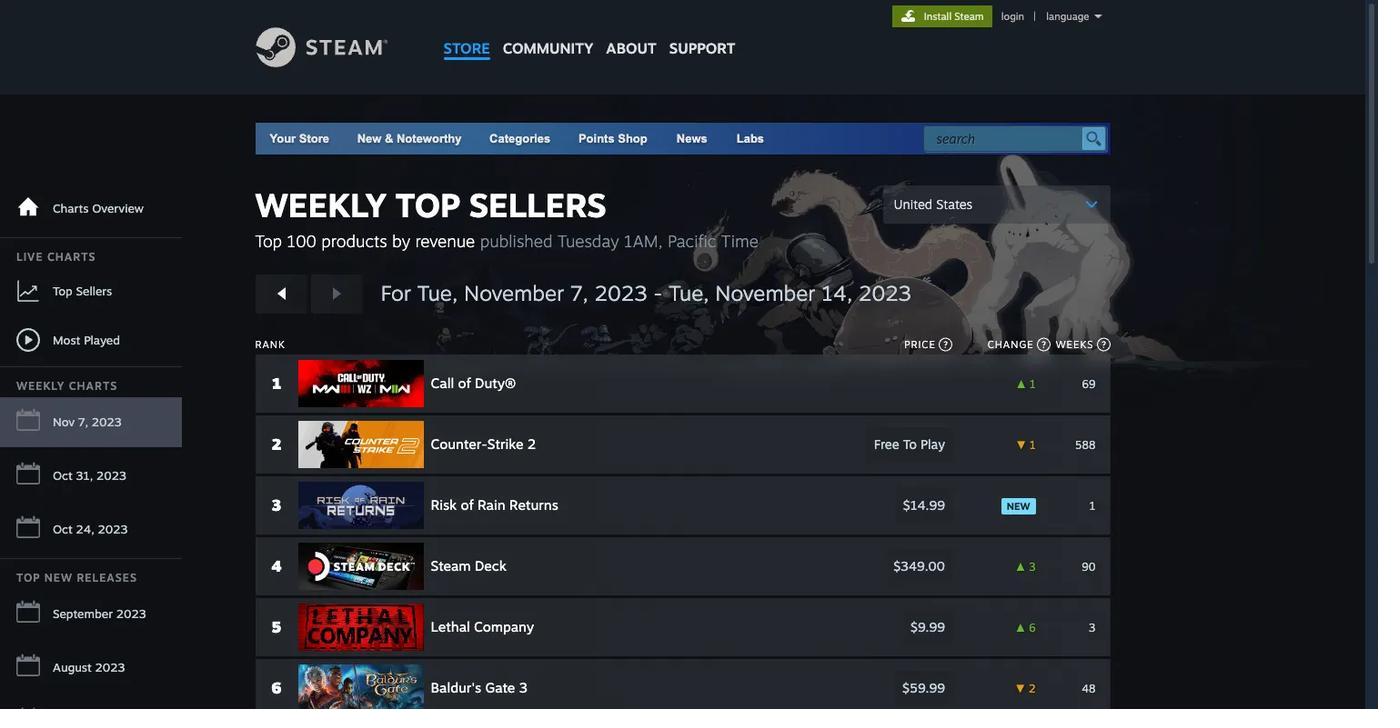 Task type: locate. For each thing, give the bounding box(es) containing it.
▲ 3
[[1015, 560, 1036, 573]]

live
[[16, 250, 43, 264]]

counter-strike 2 link
[[298, 421, 824, 468]]

1 vertical spatial 6
[[271, 679, 282, 698]]

1
[[272, 374, 281, 393], [1030, 377, 1036, 391], [1030, 438, 1036, 452], [1089, 499, 1096, 513]]

weekly up 100
[[255, 185, 386, 226]]

new for new
[[1007, 500, 1030, 513]]

0 horizontal spatial 6
[[271, 679, 282, 698]]

strike
[[487, 436, 524, 453]]

▼ down the ▲ 1
[[1016, 438, 1027, 452]]

tue,
[[417, 280, 458, 307], [669, 280, 709, 307]]

top for new
[[16, 571, 40, 585]]

weekly top sellers
[[255, 185, 606, 226]]

2023 right nov
[[92, 415, 122, 429]]

tuesday
[[558, 231, 619, 251]]

0 vertical spatial ▼
[[1016, 438, 1027, 452]]

6 down 5
[[271, 679, 282, 698]]

1 up '90'
[[1089, 499, 1096, 513]]

1 vertical spatial of
[[461, 497, 474, 514]]

september 2023 link
[[0, 589, 182, 639]]

▲ down change
[[1016, 377, 1027, 391]]

charts up nov 7, 2023
[[69, 379, 118, 393]]

0 vertical spatial weekly
[[255, 185, 386, 226]]

call
[[431, 375, 454, 392]]

2 november from the left
[[715, 280, 816, 307]]

counter-strike 2
[[431, 436, 536, 453]]

0 vertical spatial 7,
[[570, 280, 588, 307]]

top for sellers
[[53, 283, 73, 298]]

1 down rank
[[272, 374, 281, 393]]

▼ down ▲ 6
[[1015, 682, 1026, 695]]

1 vertical spatial ▼
[[1015, 682, 1026, 695]]

oct
[[53, 468, 73, 483], [53, 522, 73, 537]]

100
[[287, 231, 316, 251]]

pacific
[[668, 231, 716, 251]]

0 vertical spatial steam
[[954, 10, 984, 23]]

1 vertical spatial ▲
[[1015, 560, 1026, 573]]

2023 inside "august 2023" link
[[95, 660, 125, 675]]

1 horizontal spatial tue,
[[669, 280, 709, 307]]

steam left deck
[[431, 558, 471, 575]]

top up september 2023 link
[[16, 571, 40, 585]]

6
[[1029, 621, 1036, 634], [271, 679, 282, 698]]

1 vertical spatial weekly
[[16, 379, 65, 393]]

oct left 24,
[[53, 522, 73, 537]]

about
[[606, 39, 657, 57]]

7, down tuesday
[[570, 280, 588, 307]]

3 right "gate"
[[519, 679, 527, 697]]

new up september on the bottom left of page
[[44, 571, 73, 585]]

charts
[[53, 201, 89, 216], [47, 250, 96, 264], [69, 379, 118, 393]]

lethal company
[[431, 619, 534, 636]]

1 november from the left
[[464, 280, 564, 307]]

1 vertical spatial charts
[[47, 250, 96, 264]]

about link
[[600, 0, 663, 62]]

2023 inside "nov 7, 2023" link
[[92, 415, 122, 429]]

0 horizontal spatial sellers
[[76, 283, 112, 298]]

0 horizontal spatial tue,
[[417, 280, 458, 307]]

2 oct from the top
[[53, 522, 73, 537]]

of inside "link"
[[458, 375, 471, 392]]

releases
[[77, 571, 137, 585]]

for
[[381, 280, 411, 307]]

top left 100
[[255, 231, 282, 251]]

categories
[[489, 132, 551, 146]]

0 vertical spatial 6
[[1029, 621, 1036, 634]]

69
[[1082, 377, 1096, 391]]

2023 down releases
[[116, 607, 146, 621]]

2 vertical spatial ▲
[[1015, 621, 1026, 634]]

new left &
[[357, 132, 381, 146]]

tue, right "-"
[[669, 280, 709, 307]]

november down published
[[464, 280, 564, 307]]

charts up top sellers
[[47, 250, 96, 264]]

charts left overview
[[53, 201, 89, 216]]

charts overview link
[[0, 184, 182, 234]]

top inside "link"
[[53, 283, 73, 298]]

store
[[299, 132, 329, 146]]

1 horizontal spatial new
[[357, 132, 381, 146]]

0 horizontal spatial 7,
[[78, 415, 88, 429]]

search text field
[[936, 127, 1077, 151]]

to
[[903, 437, 917, 452]]

top
[[395, 185, 460, 226], [255, 231, 282, 251], [53, 283, 73, 298], [16, 571, 40, 585]]

$349.00
[[893, 558, 945, 574]]

2023 inside the oct 31, 2023 link
[[96, 468, 126, 483]]

7, right nov
[[78, 415, 88, 429]]

1 vertical spatial 7,
[[78, 415, 88, 429]]

news
[[677, 132, 707, 146]]

▲ up ▲ 6
[[1015, 560, 1026, 573]]

1 oct from the top
[[53, 468, 73, 483]]

of
[[458, 375, 471, 392], [461, 497, 474, 514]]

2 horizontal spatial new
[[1007, 500, 1030, 513]]

top sellers
[[53, 283, 112, 298]]

1 vertical spatial steam
[[431, 558, 471, 575]]

1 horizontal spatial steam
[[954, 10, 984, 23]]

top down live charts
[[53, 283, 73, 298]]

steam deck link
[[298, 543, 824, 590]]

1 horizontal spatial sellers
[[469, 185, 606, 226]]

rain
[[477, 497, 505, 514]]

6 down ▲ 3
[[1029, 621, 1036, 634]]

played
[[84, 332, 120, 347]]

categories link
[[489, 132, 551, 146]]

install steam link
[[892, 5, 992, 27]]

new up ▲ 3
[[1007, 500, 1030, 513]]

your
[[270, 132, 296, 146]]

sellers up most played link
[[76, 283, 112, 298]]

0 horizontal spatial november
[[464, 280, 564, 307]]

nov
[[53, 415, 75, 429]]

1 vertical spatial sellers
[[76, 283, 112, 298]]

3 inside 'link'
[[519, 679, 527, 697]]

0 horizontal spatial weekly
[[16, 379, 65, 393]]

login | language
[[1001, 10, 1089, 23]]

1 left 588
[[1030, 438, 1036, 452]]

0 vertical spatial oct
[[53, 468, 73, 483]]

4
[[271, 557, 282, 576]]

2023 right the 31,
[[96, 468, 126, 483]]

1 horizontal spatial weekly
[[255, 185, 386, 226]]

most
[[53, 332, 80, 347]]

2 vertical spatial new
[[44, 571, 73, 585]]

588
[[1075, 438, 1096, 452]]

steam
[[954, 10, 984, 23], [431, 558, 471, 575]]

2023 right the august
[[95, 660, 125, 675]]

your store
[[270, 132, 329, 146]]

2023 right 24,
[[98, 522, 128, 537]]

oct 24, 2023
[[53, 522, 128, 537]]

0 vertical spatial new
[[357, 132, 381, 146]]

0 vertical spatial charts
[[53, 201, 89, 216]]

0 vertical spatial ▲
[[1016, 377, 1027, 391]]

1 vertical spatial oct
[[53, 522, 73, 537]]

1 vertical spatial new
[[1007, 500, 1030, 513]]

3 left '90'
[[1029, 560, 1036, 573]]

of right call
[[458, 375, 471, 392]]

weekly up nov
[[16, 379, 65, 393]]

▲
[[1016, 377, 1027, 391], [1015, 560, 1026, 573], [1015, 621, 1026, 634]]

overview
[[92, 201, 144, 216]]

time
[[721, 231, 759, 251]]

3 down '90'
[[1089, 621, 1096, 634]]

top up revenue
[[395, 185, 460, 226]]

▲ up ▼ 2
[[1015, 621, 1026, 634]]

▼ for 2
[[1016, 438, 1027, 452]]

▼ 2
[[1015, 682, 1036, 695]]

of right risk
[[461, 497, 474, 514]]

november down the time
[[715, 280, 816, 307]]

baldur's gate 3
[[431, 679, 527, 697]]

2 vertical spatial charts
[[69, 379, 118, 393]]

counter-
[[431, 436, 487, 453]]

top 100 products by revenue published tuesday 1am, pacific time
[[255, 231, 759, 251]]

weekly
[[255, 185, 386, 226], [16, 379, 65, 393]]

top new releases
[[16, 571, 137, 585]]

free to play
[[874, 437, 945, 452]]

tue, right 'for'
[[417, 280, 458, 307]]

1 horizontal spatial 6
[[1029, 621, 1036, 634]]

1 horizontal spatial november
[[715, 280, 816, 307]]

steam right install
[[954, 10, 984, 23]]

oct left the 31,
[[53, 468, 73, 483]]

oct inside oct 24, 2023 link
[[53, 522, 73, 537]]

united
[[894, 196, 932, 212]]

0 vertical spatial of
[[458, 375, 471, 392]]

2 horizontal spatial 2
[[1029, 682, 1036, 695]]

sellers up published
[[469, 185, 606, 226]]

support
[[669, 39, 735, 57]]

top for 100
[[255, 231, 282, 251]]



Task type: describe. For each thing, give the bounding box(es) containing it.
1 tue, from the left
[[417, 280, 458, 307]]

labs
[[737, 132, 764, 146]]

september
[[53, 607, 113, 621]]

revenue
[[415, 231, 475, 251]]

2023 inside oct 24, 2023 link
[[98, 522, 128, 537]]

oct 31, 2023 link
[[0, 451, 182, 501]]

oct for oct 24, 2023
[[53, 522, 73, 537]]

lethal
[[431, 619, 470, 636]]

gate
[[485, 679, 515, 697]]

&
[[385, 132, 393, 146]]

of for 3
[[461, 497, 474, 514]]

store
[[443, 39, 490, 57]]

call of duty®
[[431, 375, 516, 392]]

2023 right 14,
[[859, 280, 911, 307]]

0 horizontal spatial 2
[[272, 435, 281, 454]]

store link
[[437, 0, 496, 66]]

points
[[578, 132, 615, 146]]

play
[[921, 437, 945, 452]]

united states
[[894, 196, 973, 212]]

community link
[[496, 0, 600, 66]]

login link
[[998, 10, 1028, 23]]

points shop
[[578, 132, 647, 146]]

charts for top
[[47, 250, 96, 264]]

$14.99
[[903, 498, 945, 513]]

charts overview
[[53, 201, 144, 216]]

shop
[[618, 132, 647, 146]]

|
[[1034, 10, 1036, 23]]

returns
[[509, 497, 558, 514]]

call of duty® link
[[298, 360, 824, 407]]

0 horizontal spatial new
[[44, 571, 73, 585]]

7, inside "nov 7, 2023" link
[[78, 415, 88, 429]]

lethal company link
[[298, 604, 824, 651]]

most played
[[53, 332, 120, 347]]

labs link
[[722, 123, 779, 155]]

3 up "4"
[[272, 496, 281, 515]]

-
[[653, 280, 662, 307]]

rank
[[255, 338, 285, 351]]

0 vertical spatial sellers
[[469, 185, 606, 226]]

noteworthy
[[397, 132, 462, 146]]

1 horizontal spatial 2
[[527, 436, 536, 453]]

states
[[936, 196, 973, 212]]

steam deck
[[431, 558, 506, 575]]

nov 7, 2023
[[53, 415, 122, 429]]

▲ for 5
[[1015, 621, 1026, 634]]

risk
[[431, 497, 457, 514]]

august 2023 link
[[0, 643, 182, 693]]

points shop link
[[564, 123, 662, 155]]

baldur's
[[431, 679, 481, 697]]

24,
[[76, 522, 94, 537]]

48
[[1082, 682, 1096, 695]]

install
[[924, 10, 952, 23]]

of for 1
[[458, 375, 471, 392]]

free
[[874, 437, 899, 452]]

most played link
[[0, 317, 182, 363]]

support link
[[663, 0, 742, 62]]

90
[[1082, 560, 1096, 573]]

by
[[392, 231, 410, 251]]

oct for oct 31, 2023
[[53, 468, 73, 483]]

weekly charts
[[16, 379, 118, 393]]

▼ 1
[[1016, 438, 1036, 452]]

14,
[[822, 280, 852, 307]]

▲ 1
[[1016, 377, 1036, 391]]

▲ for 4
[[1015, 560, 1026, 573]]

weekly for weekly top sellers
[[255, 185, 386, 226]]

1am,
[[624, 231, 663, 251]]

31,
[[76, 468, 93, 483]]

your store link
[[270, 132, 329, 146]]

▲ for 1
[[1016, 377, 1027, 391]]

risk of rain returns link
[[298, 482, 824, 529]]

2023 inside september 2023 link
[[116, 607, 146, 621]]

oct 24, 2023 link
[[0, 505, 182, 555]]

▼ for 6
[[1015, 682, 1026, 695]]

change
[[987, 338, 1034, 351]]

price
[[904, 338, 936, 351]]

2023 left "-"
[[594, 280, 647, 307]]

for tue, november 7, 2023 - tue, november 14, 2023
[[381, 280, 911, 307]]

weekly for weekly charts
[[16, 379, 65, 393]]

risk of rain returns
[[431, 497, 558, 514]]

live charts
[[16, 250, 96, 264]]

login
[[1001, 10, 1024, 23]]

language
[[1046, 10, 1089, 23]]

august 2023
[[53, 660, 125, 675]]

duty®
[[475, 375, 516, 392]]

1 down change
[[1030, 377, 1036, 391]]

september 2023
[[53, 607, 146, 621]]

products
[[321, 231, 387, 251]]

new & noteworthy
[[357, 132, 462, 146]]

news link
[[662, 123, 722, 155]]

▲ 6
[[1015, 621, 1036, 634]]

nov 7, 2023 link
[[0, 397, 182, 448]]

weeks
[[1056, 338, 1094, 351]]

2 tue, from the left
[[669, 280, 709, 307]]

new for new & noteworthy
[[357, 132, 381, 146]]

new & noteworthy link
[[357, 132, 462, 146]]

community
[[503, 39, 593, 57]]

oct 31, 2023
[[53, 468, 126, 483]]

top sellers link
[[0, 268, 182, 314]]

1 horizontal spatial 7,
[[570, 280, 588, 307]]

charts for nov
[[69, 379, 118, 393]]

sellers inside top sellers "link"
[[76, 283, 112, 298]]

0 horizontal spatial steam
[[431, 558, 471, 575]]



Task type: vqa. For each thing, say whether or not it's contained in the screenshot.


